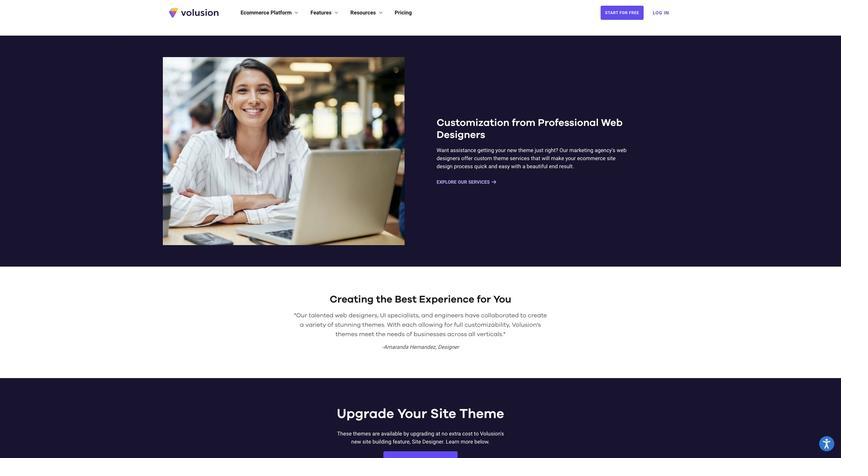 Task type: vqa. For each thing, say whether or not it's contained in the screenshot.
the 'Amaranda'
yes



Task type: describe. For each thing, give the bounding box(es) containing it.
across
[[448, 332, 467, 338]]

-
[[382, 344, 384, 350]]

our
[[560, 147, 568, 153]]

just
[[535, 147, 544, 153]]

want
[[437, 147, 449, 153]]

1 vertical spatial theme
[[494, 155, 509, 162]]

1 horizontal spatial theme
[[518, 147, 534, 153]]

designer.
[[423, 439, 445, 445]]

ecommerce
[[577, 155, 606, 162]]

quick
[[474, 163, 487, 170]]

volusion's inside "our talented web designers, ui specialists, and engineers have collaborated to create a variety of stunning themes. with each allowing for full customizability, volusion's themes meet the needs of businesses across all verticals."
[[512, 322, 541, 328]]

by
[[404, 431, 409, 437]]

3 about from the left
[[578, 7, 592, 13]]

best
[[395, 295, 417, 305]]

make
[[551, 155, 564, 162]]

site inside these themes are available by upgrading at no extra cost to volusion's new site building feature, site designer. learn more below.
[[412, 439, 421, 445]]

explore
[[437, 179, 457, 185]]

agency's
[[595, 147, 616, 153]]

designers,
[[349, 313, 379, 319]]

explore our services link
[[437, 179, 497, 185]]

"our talented web designers, ui specialists, and engineers have collaborated to create a variety of stunning themes. with each allowing for full customizability, volusion's themes meet the needs of businesses across all verticals."
[[294, 313, 547, 338]]

view taos demo
[[163, 7, 203, 13]]

learn about upgrading for view taos demo
[[209, 7, 264, 13]]

each
[[402, 322, 417, 328]]

log in
[[653, 10, 669, 15]]

designers
[[437, 130, 485, 140]]

ecommerce
[[241, 9, 269, 16]]

needs
[[387, 332, 405, 338]]

customization
[[437, 118, 510, 128]]

right?
[[545, 147, 558, 153]]

log
[[653, 10, 663, 15]]

log in link
[[649, 5, 673, 20]]

process
[[454, 163, 473, 170]]

upgrade your site theme
[[337, 407, 504, 421]]

demo for view tapestry demo
[[376, 7, 390, 13]]

to for upgrade your site theme
[[474, 431, 479, 437]]

stunning
[[335, 322, 361, 328]]

customization from professional web designers
[[437, 118, 623, 140]]

variety
[[306, 322, 326, 328]]

upgrading for view tapestry demo
[[426, 7, 451, 13]]

volusion's inside these themes are available by upgrading at no extra cost to volusion's new site building feature, site designer. learn more below.
[[480, 431, 504, 437]]

meet
[[359, 332, 374, 338]]

view tapestry demo
[[341, 7, 390, 13]]

designer
[[438, 344, 459, 350]]

more
[[461, 439, 473, 445]]

allowing
[[418, 322, 443, 328]]

1 horizontal spatial your
[[566, 155, 576, 162]]

our
[[458, 179, 467, 185]]

building
[[373, 439, 392, 445]]

taos
[[176, 7, 187, 13]]

web
[[601, 118, 623, 128]]

you
[[494, 295, 512, 305]]

to for creating the best experience for you
[[520, 313, 526, 319]]

beautiful
[[527, 163, 548, 170]]

ecommerce platform
[[241, 9, 292, 16]]

3 learn about upgrading link from the left
[[560, 6, 618, 14]]

0 vertical spatial of
[[328, 322, 333, 328]]

1 horizontal spatial of
[[406, 332, 412, 338]]

design
[[437, 163, 453, 170]]

demo for view taos demo
[[189, 7, 203, 13]]

themes.
[[362, 322, 386, 328]]

creating
[[330, 295, 374, 305]]

1 horizontal spatial site
[[431, 407, 456, 421]]

collaborated
[[481, 313, 519, 319]]

experience
[[419, 295, 475, 305]]

new inside these themes are available by upgrading at no extra cost to volusion's new site building feature, site designer. learn more below.
[[351, 439, 361, 445]]

-amaranda hernandez, designer
[[382, 344, 459, 350]]

from
[[512, 118, 536, 128]]

learn about upgrading link for view tapestry demo
[[393, 6, 451, 14]]

about for view tapestry demo
[[411, 7, 425, 13]]

professional
[[538, 118, 599, 128]]

pricing
[[395, 9, 412, 16]]

the inside "our talented web designers, ui specialists, and engineers have collaborated to create a variety of stunning themes. with each allowing for full customizability, volusion's themes meet the needs of businesses across all verticals."
[[376, 332, 386, 338]]

open accessibe: accessibility options, statement and help image
[[823, 439, 831, 449]]

customizability,
[[465, 322, 511, 328]]

talented
[[309, 313, 334, 319]]

site inside want assistance getting your new theme just right? our marketing agency's web designers offer custom theme services that will make your ecommerce site design process quick and easy with a beautiful end result.
[[607, 155, 616, 162]]

with
[[511, 163, 521, 170]]

free
[[629, 10, 639, 15]]

view for view taos demo
[[163, 7, 174, 13]]

create
[[528, 313, 547, 319]]

have
[[465, 313, 480, 319]]

services
[[510, 155, 530, 162]]

custom
[[474, 155, 492, 162]]



Task type: locate. For each thing, give the bounding box(es) containing it.
designers
[[437, 155, 460, 162]]

site left building
[[363, 439, 371, 445]]

full
[[454, 322, 463, 328]]

your up result.
[[566, 155, 576, 162]]

and inside "our talented web designers, ui specialists, and engineers have collaborated to create a variety of stunning themes. with each allowing for full customizability, volusion's themes meet the needs of businesses across all verticals."
[[422, 313, 433, 319]]

view
[[163, 7, 174, 13], [341, 7, 353, 13]]

engineers
[[435, 313, 464, 319]]

to left create at the right bottom of the page
[[520, 313, 526, 319]]

for inside "our talented web designers, ui specialists, and engineers have collaborated to create a variety of stunning themes. with each allowing for full customizability, volusion's themes meet the needs of businesses across all verticals."
[[444, 322, 453, 328]]

1 vertical spatial to
[[474, 431, 479, 437]]

1 vertical spatial a
[[300, 322, 304, 328]]

a right with
[[523, 163, 526, 170]]

site up no
[[431, 407, 456, 421]]

marketing
[[570, 147, 594, 153]]

explore our services
[[437, 179, 490, 185]]

2 view from the left
[[341, 7, 353, 13]]

learn inside these themes are available by upgrading at no extra cost to volusion's new site building feature, site designer. learn more below.
[[446, 439, 460, 445]]

learn about upgrading link for view taos demo
[[205, 6, 264, 14]]

1 horizontal spatial learn about upgrading
[[396, 7, 451, 13]]

will
[[542, 155, 550, 162]]

1 horizontal spatial learn about upgrading link
[[393, 6, 451, 14]]

0 horizontal spatial and
[[422, 313, 433, 319]]

demo right 'taos'
[[189, 7, 203, 13]]

new inside want assistance getting your new theme just right? our marketing agency's web designers offer custom theme services that will make your ecommerce site design process quick and easy with a beautiful end result.
[[507, 147, 517, 153]]

1 horizontal spatial site
[[607, 155, 616, 162]]

1 horizontal spatial about
[[411, 7, 425, 13]]

web inside "our talented web designers, ui specialists, and engineers have collaborated to create a variety of stunning themes. with each allowing for full customizability, volusion's themes meet the needs of businesses across all verticals."
[[335, 313, 347, 319]]

web right agency's
[[617, 147, 627, 153]]

0 horizontal spatial of
[[328, 322, 333, 328]]

for
[[477, 295, 491, 305], [444, 322, 453, 328]]

0 vertical spatial new
[[507, 147, 517, 153]]

a inside want assistance getting your new theme just right? our marketing agency's web designers offer custom theme services that will make your ecommerce site design process quick and easy with a beautiful end result.
[[523, 163, 526, 170]]

features button
[[311, 9, 340, 17]]

ui
[[380, 313, 386, 319]]

verticals."
[[477, 332, 506, 338]]

ecommerce platform button
[[241, 9, 300, 17]]

0 vertical spatial your
[[496, 147, 506, 153]]

1 horizontal spatial volusion's
[[512, 322, 541, 328]]

2 horizontal spatial learn about upgrading link
[[560, 6, 618, 14]]

1 upgrading from the left
[[239, 7, 264, 13]]

1 demo from the left
[[189, 7, 203, 13]]

1 horizontal spatial a
[[523, 163, 526, 170]]

resources
[[350, 9, 376, 16]]

0 horizontal spatial a
[[300, 322, 304, 328]]

1 vertical spatial site
[[412, 439, 421, 445]]

0 horizontal spatial learn about upgrading
[[209, 7, 264, 13]]

themes inside these themes are available by upgrading at no extra cost to volusion's new site building feature, site designer. learn more below.
[[353, 431, 371, 437]]

web inside want assistance getting your new theme just right? our marketing agency's web designers offer custom theme services that will make your ecommerce site design process quick and easy with a beautiful end result.
[[617, 147, 627, 153]]

businesses
[[414, 332, 446, 338]]

below.
[[475, 439, 490, 445]]

about for view taos demo
[[224, 7, 238, 13]]

themes down stunning
[[336, 332, 358, 338]]

all
[[469, 332, 476, 338]]

2 upgrading from the left
[[426, 7, 451, 13]]

0 vertical spatial to
[[520, 313, 526, 319]]

0 horizontal spatial site
[[412, 439, 421, 445]]

creating the best experience for you
[[330, 295, 512, 305]]

0 horizontal spatial your
[[496, 147, 506, 153]]

want assistance getting your new theme just right? our marketing agency's web designers offer custom theme services that will make your ecommerce site design process quick and easy with a beautiful end result.
[[437, 147, 627, 170]]

upgrading
[[410, 431, 434, 437]]

theme up easy
[[494, 155, 509, 162]]

to right cost
[[474, 431, 479, 437]]

your
[[496, 147, 506, 153], [566, 155, 576, 162]]

1 vertical spatial volusion's
[[480, 431, 504, 437]]

3 learn about upgrading from the left
[[563, 7, 618, 13]]

0 vertical spatial the
[[376, 295, 393, 305]]

2 about from the left
[[411, 7, 425, 13]]

1 horizontal spatial to
[[520, 313, 526, 319]]

the up ui
[[376, 295, 393, 305]]

these themes are available by upgrading at no extra cost to volusion's new site building feature, site designer. learn more below.
[[337, 431, 504, 445]]

0 vertical spatial for
[[477, 295, 491, 305]]

2 learn about upgrading from the left
[[396, 7, 451, 13]]

no
[[442, 431, 448, 437]]

1 vertical spatial of
[[406, 332, 412, 338]]

learn about upgrading link
[[205, 6, 264, 14], [393, 6, 451, 14], [560, 6, 618, 14]]

0 horizontal spatial learn about upgrading link
[[205, 6, 264, 14]]

2 demo from the left
[[376, 7, 390, 13]]

features
[[311, 9, 332, 16]]

0 horizontal spatial site
[[363, 439, 371, 445]]

0 horizontal spatial to
[[474, 431, 479, 437]]

end
[[549, 163, 558, 170]]

about
[[224, 7, 238, 13], [411, 7, 425, 13], [578, 7, 592, 13]]

0 vertical spatial themes
[[336, 332, 358, 338]]

view left 'taos'
[[163, 7, 174, 13]]

theme
[[460, 407, 504, 421]]

the down themes. at the bottom left of the page
[[376, 332, 386, 338]]

volusion's up below.
[[480, 431, 504, 437]]

of down talented
[[328, 322, 333, 328]]

2 learn about upgrading link from the left
[[393, 6, 451, 14]]

1 horizontal spatial web
[[617, 147, 627, 153]]

resources button
[[350, 9, 384, 17]]

result.
[[559, 163, 574, 170]]

learn about upgrading
[[209, 7, 264, 13], [396, 7, 451, 13], [563, 7, 618, 13]]

new up services
[[507, 147, 517, 153]]

your
[[397, 407, 427, 421]]

0 horizontal spatial demo
[[189, 7, 203, 13]]

of down each
[[406, 332, 412, 338]]

a inside "our talented web designers, ui specialists, and engineers have collaborated to create a variety of stunning themes. with each allowing for full customizability, volusion's themes meet the needs of businesses across all verticals."
[[300, 322, 304, 328]]

0 horizontal spatial for
[[444, 322, 453, 328]]

new down "these"
[[351, 439, 361, 445]]

and left easy
[[489, 163, 498, 170]]

3 upgrading from the left
[[594, 7, 618, 13]]

learn about upgrading for view tapestry demo
[[396, 7, 451, 13]]

0 vertical spatial site
[[431, 407, 456, 421]]

2 horizontal spatial learn about upgrading
[[563, 7, 618, 13]]

these
[[337, 431, 352, 437]]

tapestry
[[354, 7, 374, 13]]

and up allowing
[[422, 313, 433, 319]]

1 learn about upgrading from the left
[[209, 7, 264, 13]]

and
[[489, 163, 498, 170], [422, 313, 433, 319]]

getting
[[478, 147, 494, 153]]

demo right 'tapestry'
[[376, 7, 390, 13]]

0 horizontal spatial upgrading
[[239, 7, 264, 13]]

0 vertical spatial site
[[607, 155, 616, 162]]

1 horizontal spatial new
[[507, 147, 517, 153]]

are
[[372, 431, 380, 437]]

1 vertical spatial web
[[335, 313, 347, 319]]

theme up services
[[518, 147, 534, 153]]

0 vertical spatial web
[[617, 147, 627, 153]]

volusion's
[[512, 322, 541, 328], [480, 431, 504, 437]]

"our
[[294, 313, 307, 319]]

start for free link
[[601, 6, 644, 20]]

hernandez,
[[410, 344, 437, 350]]

1 horizontal spatial for
[[477, 295, 491, 305]]

start
[[605, 10, 619, 15]]

that
[[531, 155, 541, 162]]

1 vertical spatial for
[[444, 322, 453, 328]]

start for free
[[605, 10, 639, 15]]

1 learn about upgrading link from the left
[[205, 6, 264, 14]]

1 vertical spatial themes
[[353, 431, 371, 437]]

2 horizontal spatial upgrading
[[594, 7, 618, 13]]

1 vertical spatial new
[[351, 439, 361, 445]]

feature,
[[393, 439, 411, 445]]

0 horizontal spatial theme
[[494, 155, 509, 162]]

0 vertical spatial a
[[523, 163, 526, 170]]

themes left are on the left of the page
[[353, 431, 371, 437]]

to inside these themes are available by upgrading at no extra cost to volusion's new site building feature, site designer. learn more below.
[[474, 431, 479, 437]]

available
[[381, 431, 402, 437]]

for
[[620, 10, 628, 15]]

to inside "our talented web designers, ui specialists, and engineers have collaborated to create a variety of stunning themes. with each allowing for full customizability, volusion's themes meet the needs of businesses across all verticals."
[[520, 313, 526, 319]]

web
[[617, 147, 627, 153], [335, 313, 347, 319]]

and inside want assistance getting your new theme just right? our marketing agency's web designers offer custom theme services that will make your ecommerce site design process quick and easy with a beautiful end result.
[[489, 163, 498, 170]]

1 view from the left
[[163, 7, 174, 13]]

extra
[[449, 431, 461, 437]]

1 vertical spatial your
[[566, 155, 576, 162]]

upgrading for view taos demo
[[239, 7, 264, 13]]

view left 'tapestry'
[[341, 7, 353, 13]]

for left you
[[477, 295, 491, 305]]

1 horizontal spatial upgrading
[[426, 7, 451, 13]]

0 horizontal spatial new
[[351, 439, 361, 445]]

1 vertical spatial the
[[376, 332, 386, 338]]

the
[[376, 295, 393, 305], [376, 332, 386, 338]]

0 vertical spatial volusion's
[[512, 322, 541, 328]]

a
[[523, 163, 526, 170], [300, 322, 304, 328]]

upgrading
[[239, 7, 264, 13], [426, 7, 451, 13], [594, 7, 618, 13]]

site
[[607, 155, 616, 162], [363, 439, 371, 445]]

1 vertical spatial site
[[363, 439, 371, 445]]

for down engineers
[[444, 322, 453, 328]]

upgrade
[[337, 407, 394, 421]]

0 horizontal spatial view
[[163, 7, 174, 13]]

2 horizontal spatial about
[[578, 7, 592, 13]]

site inside these themes are available by upgrading at no extra cost to volusion's new site building feature, site designer. learn more below.
[[363, 439, 371, 445]]

1 about from the left
[[224, 7, 238, 13]]

amaranda
[[384, 344, 408, 350]]

services
[[468, 179, 490, 185]]

at
[[436, 431, 440, 437]]

1 vertical spatial and
[[422, 313, 433, 319]]

your right getting
[[496, 147, 506, 153]]

a down "our
[[300, 322, 304, 328]]

themes
[[336, 332, 358, 338], [353, 431, 371, 437]]

1 horizontal spatial view
[[341, 7, 353, 13]]

themes inside "our talented web designers, ui specialists, and engineers have collaborated to create a variety of stunning themes. with each allowing for full customizability, volusion's themes meet the needs of businesses across all verticals."
[[336, 332, 358, 338]]

0 horizontal spatial web
[[335, 313, 347, 319]]

site down upgrading
[[412, 439, 421, 445]]

0 horizontal spatial about
[[224, 7, 238, 13]]

1 horizontal spatial demo
[[376, 7, 390, 13]]

site
[[431, 407, 456, 421], [412, 439, 421, 445]]

volusion's down create at the right bottom of the page
[[512, 322, 541, 328]]

cost
[[462, 431, 473, 437]]

web up stunning
[[335, 313, 347, 319]]

assistance
[[450, 147, 476, 153]]

with
[[387, 322, 401, 328]]

1 horizontal spatial and
[[489, 163, 498, 170]]

learn
[[209, 7, 222, 13], [396, 7, 409, 13], [563, 7, 577, 13], [446, 439, 460, 445]]

0 vertical spatial and
[[489, 163, 498, 170]]

0 horizontal spatial volusion's
[[480, 431, 504, 437]]

0 vertical spatial theme
[[518, 147, 534, 153]]

offer
[[461, 155, 473, 162]]

site down agency's
[[607, 155, 616, 162]]

easy
[[499, 163, 510, 170]]

view for view tapestry demo
[[341, 7, 353, 13]]

specialists,
[[388, 313, 420, 319]]



